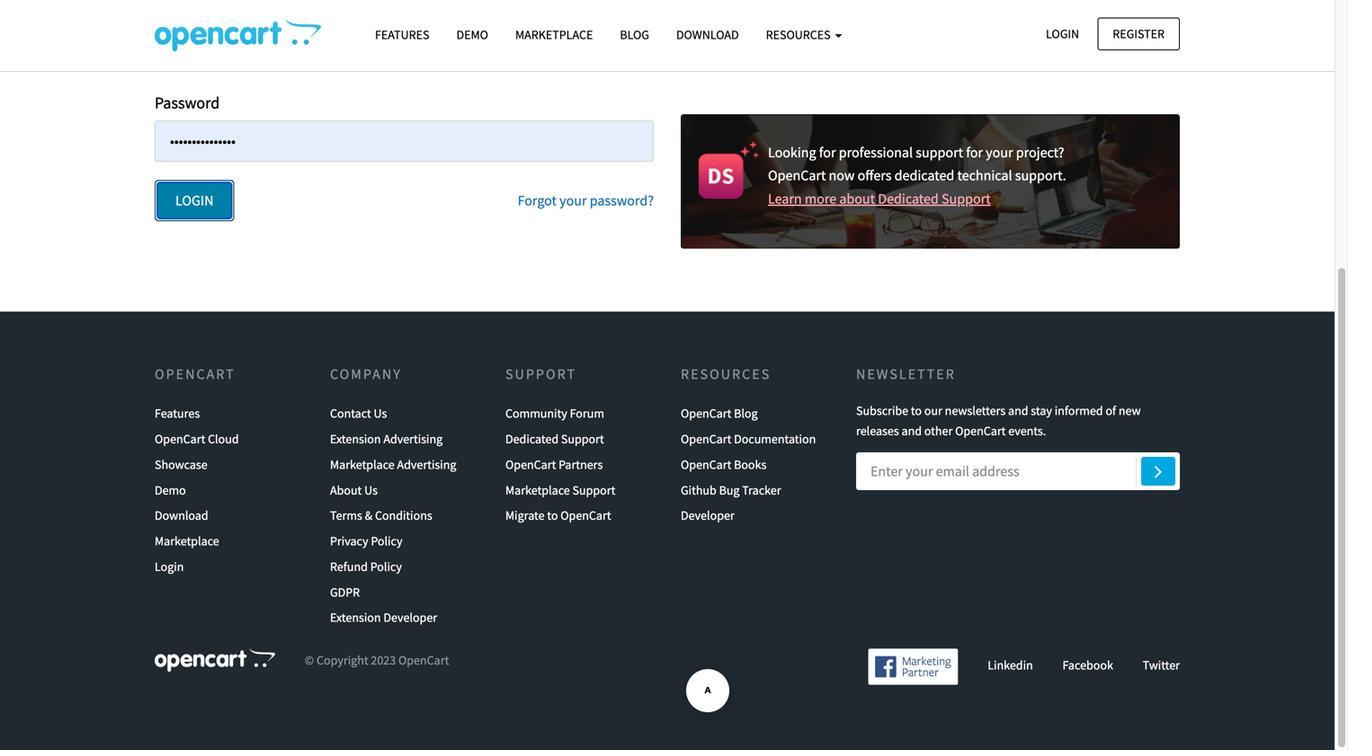 Task type: vqa. For each thing, say whether or not it's contained in the screenshot.
Store on the top of page
no



Task type: locate. For each thing, give the bounding box(es) containing it.
1 horizontal spatial download
[[676, 27, 739, 43]]

opencart down dedicated support link
[[505, 456, 556, 473]]

uploading
[[979, 26, 1040, 44]]

marketplace for left marketplace link
[[155, 533, 219, 549]]

1 horizontal spatial login link
[[1031, 18, 1095, 50]]

0 vertical spatial extension
[[330, 431, 381, 447]]

1 vertical spatial download link
[[155, 503, 208, 528]]

us up extension advertising
[[374, 405, 387, 421]]

more for features
[[760, 26, 791, 44]]

forgot your password? link
[[518, 191, 654, 209]]

advertising up marketplace advertising
[[383, 431, 443, 447]]

0 vertical spatial resources
[[766, 27, 833, 43]]

download link down showcase link
[[155, 503, 208, 528]]

1 horizontal spatial demo link
[[443, 19, 502, 50]]

dedicated
[[878, 190, 939, 208], [505, 431, 559, 447]]

for up 'now'
[[819, 144, 836, 162]]

opencart partners
[[505, 456, 603, 473]]

1 vertical spatial dedicated
[[505, 431, 559, 447]]

to right subscribe
[[911, 403, 922, 419]]

0 vertical spatial to
[[681, 26, 693, 44]]

demo link
[[443, 19, 502, 50], [155, 477, 186, 503]]

documentation
[[734, 431, 816, 447]]

more inside looking for professional support for your project? opencart now offers dedicated technical support. learn more about dedicated support
[[805, 190, 837, 208]]

store,
[[1048, 3, 1081, 21]]

policy inside 'link'
[[371, 533, 403, 549]]

will
[[1110, 3, 1131, 21]]

policy down privacy policy 'link'
[[370, 559, 402, 575]]

more down 'now'
[[805, 190, 837, 208]]

advertising for extension advertising
[[383, 431, 443, 447]]

2 vertical spatial to
[[547, 507, 558, 524]]

resources up opencart blog
[[681, 365, 771, 383]]

0 vertical spatial us
[[374, 405, 387, 421]]

policy
[[371, 533, 403, 549], [370, 559, 402, 575]]

cloud
[[208, 431, 239, 447]]

1 extension from the top
[[330, 431, 381, 447]]

0 horizontal spatial your
[[560, 191, 587, 209]]

dedicated inside dedicated support link
[[505, 431, 559, 447]]

0 horizontal spatial developer
[[383, 610, 437, 626]]

more up seller.
[[760, 26, 791, 44]]

0 horizontal spatial for
[[819, 144, 836, 162]]

looking
[[768, 144, 816, 162]]

1 vertical spatial demo
[[155, 482, 186, 498]]

0 horizontal spatial download link
[[155, 503, 208, 528]]

1 vertical spatial extension
[[330, 610, 381, 626]]

to up partner
[[681, 26, 693, 44]]

policy for privacy policy
[[371, 533, 403, 549]]

2 horizontal spatial to
[[911, 403, 922, 419]]

features for opencart cloud
[[155, 405, 200, 421]]

us
[[374, 405, 387, 421], [364, 482, 378, 498]]

become
[[1130, 26, 1178, 44]]

1 horizontal spatial demo
[[456, 27, 488, 43]]

other
[[924, 423, 953, 439]]

and
[[1104, 26, 1127, 44], [728, 49, 752, 67], [1008, 403, 1029, 419], [902, 423, 922, 439]]

to inside subscribe to our newsletters and stay informed of new releases and other opencart events.
[[911, 403, 922, 419]]

developer up 2023
[[383, 610, 437, 626]]

1 vertical spatial features link
[[155, 401, 200, 426]]

blog
[[620, 27, 649, 43], [734, 405, 758, 421]]

1 horizontal spatial blog
[[734, 405, 758, 421]]

looking for professional support for your project? opencart now offers dedicated technical support. learn more about dedicated support
[[768, 144, 1066, 208]]

features link for opencart cloud
[[155, 401, 200, 426]]

1 vertical spatial us
[[364, 482, 378, 498]]

community forum
[[505, 405, 604, 421]]

facebook marketing partner image
[[868, 649, 958, 685]]

opencart blog link
[[681, 401, 758, 426]]

0 vertical spatial features
[[375, 27, 429, 43]]

1 horizontal spatial more
[[805, 190, 837, 208]]

advertising down the extension advertising link
[[397, 456, 456, 473]]

developer down github
[[681, 507, 735, 524]]

1 horizontal spatial features
[[375, 27, 429, 43]]

migrate to opencart
[[505, 507, 611, 524]]

1 horizontal spatial for
[[966, 144, 983, 162]]

forgot
[[518, 191, 557, 209]]

twitter link
[[1143, 657, 1180, 673]]

0 horizontal spatial demo link
[[155, 477, 186, 503]]

your up technical
[[986, 144, 1013, 162]]

1 vertical spatial login
[[175, 191, 214, 209]]

1 vertical spatial advertising
[[397, 456, 456, 473]]

more inside . by creating an account with our store, you will be able to download more features through marketplace, uploading showcase and become partner and seller.
[[760, 26, 791, 44]]

download
[[696, 26, 757, 44]]

1 vertical spatial more
[[805, 190, 837, 208]]

marketplace for marketplace advertising
[[330, 456, 395, 473]]

more for about
[[805, 190, 837, 208]]

1 horizontal spatial dedicated
[[878, 190, 939, 208]]

extension down gdpr link
[[330, 610, 381, 626]]

resources up seller.
[[766, 27, 833, 43]]

1 horizontal spatial your
[[986, 144, 1013, 162]]

support down technical
[[942, 190, 991, 208]]

dedicated
[[895, 167, 955, 185]]

1 vertical spatial features
[[155, 405, 200, 421]]

our
[[1024, 3, 1045, 21], [924, 403, 942, 419]]

and down will
[[1104, 26, 1127, 44]]

extension down 'contact us' link
[[330, 431, 381, 447]]

dedicated down dedicated
[[878, 190, 939, 208]]

0 vertical spatial login link
[[1031, 18, 1095, 50]]

0 horizontal spatial login link
[[155, 554, 184, 580]]

© copyright 2023 opencart
[[305, 652, 449, 668]]

marketplace link
[[502, 19, 607, 50], [155, 528, 219, 554]]

0 horizontal spatial our
[[924, 403, 942, 419]]

us right about
[[364, 482, 378, 498]]

email
[[155, 3, 193, 23]]

download up partner
[[676, 27, 739, 43]]

support
[[942, 190, 991, 208], [505, 365, 577, 383], [561, 431, 604, 447], [573, 482, 616, 498]]

0 vertical spatial advertising
[[383, 431, 443, 447]]

0 vertical spatial more
[[760, 26, 791, 44]]

1 horizontal spatial developer
[[681, 507, 735, 524]]

1 vertical spatial to
[[911, 403, 922, 419]]

2 extension from the top
[[330, 610, 381, 626]]

newsletter
[[856, 365, 956, 383]]

to inside . by creating an account with our store, you will be able to download more features through marketplace, uploading showcase and become partner and seller.
[[681, 26, 693, 44]]

0 vertical spatial your
[[986, 144, 1013, 162]]

support up partners
[[561, 431, 604, 447]]

0 horizontal spatial more
[[760, 26, 791, 44]]

extension inside extension developer link
[[330, 610, 381, 626]]

features
[[375, 27, 429, 43], [155, 405, 200, 421]]

marketplace up migrate
[[505, 482, 570, 498]]

1 vertical spatial download
[[155, 507, 208, 524]]

download link for blog
[[663, 19, 753, 50]]

1 horizontal spatial features link
[[362, 19, 443, 50]]

1 vertical spatial policy
[[370, 559, 402, 575]]

your right forgot
[[560, 191, 587, 209]]

to down marketplace support link
[[547, 507, 558, 524]]

1 vertical spatial marketplace link
[[155, 528, 219, 554]]

0 horizontal spatial features
[[155, 405, 200, 421]]

our inside subscribe to our newsletters and stay informed of new releases and other opencart events.
[[924, 403, 942, 419]]

login link
[[1031, 18, 1095, 50], [155, 554, 184, 580]]

and up "events."
[[1008, 403, 1029, 419]]

1 horizontal spatial download link
[[663, 19, 753, 50]]

0 vertical spatial features link
[[362, 19, 443, 50]]

blog inside the blog link
[[620, 27, 649, 43]]

2 for from the left
[[966, 144, 983, 162]]

support up community
[[505, 365, 577, 383]]

seller.
[[754, 49, 791, 67]]

developer
[[681, 507, 735, 524], [383, 610, 437, 626]]

download
[[676, 27, 739, 43], [155, 507, 208, 524]]

Email text field
[[155, 31, 654, 72]]

with
[[995, 3, 1021, 21]]

your
[[986, 144, 1013, 162], [560, 191, 587, 209]]

2 vertical spatial login
[[155, 559, 184, 575]]

Enter your email address text field
[[856, 452, 1180, 490]]

0 horizontal spatial download
[[155, 507, 208, 524]]

our up other
[[924, 403, 942, 419]]

showcase link
[[155, 452, 208, 477]]

events.
[[1008, 423, 1046, 439]]

contact us
[[330, 405, 387, 421]]

0 vertical spatial dedicated
[[878, 190, 939, 208]]

0 vertical spatial demo
[[456, 27, 488, 43]]

&
[[365, 507, 373, 524]]

extension inside the extension advertising link
[[330, 431, 381, 447]]

opencart down looking
[[768, 167, 826, 185]]

angle right image
[[1155, 460, 1162, 482]]

0 vertical spatial marketplace link
[[502, 19, 607, 50]]

terms
[[330, 507, 362, 524]]

resources
[[766, 27, 833, 43], [681, 365, 771, 383]]

0 horizontal spatial dedicated
[[505, 431, 559, 447]]

gdpr
[[330, 584, 360, 600]]

download link left seller.
[[663, 19, 753, 50]]

bug
[[719, 482, 740, 498]]

opencart down the newsletters
[[955, 423, 1006, 439]]

0 vertical spatial download link
[[663, 19, 753, 50]]

demo
[[456, 27, 488, 43], [155, 482, 186, 498]]

informed
[[1055, 403, 1103, 419]]

0 horizontal spatial features link
[[155, 401, 200, 426]]

login inside button
[[175, 191, 214, 209]]

us for about us
[[364, 482, 378, 498]]

0 horizontal spatial marketplace link
[[155, 528, 219, 554]]

0 vertical spatial policy
[[371, 533, 403, 549]]

marketplace down showcase link
[[155, 533, 219, 549]]

company
[[330, 365, 402, 383]]

0 vertical spatial our
[[1024, 3, 1045, 21]]

opencart inside looking for professional support for your project? opencart now offers dedicated technical support. learn more about dedicated support
[[768, 167, 826, 185]]

policy inside "link"
[[370, 559, 402, 575]]

contact us link
[[330, 401, 387, 426]]

marketplace for the topmost marketplace link
[[515, 27, 593, 43]]

marketplace left the blog link
[[515, 27, 593, 43]]

login button
[[155, 180, 234, 221]]

of
[[1106, 403, 1116, 419]]

our inside . by creating an account with our store, you will be able to download more features through marketplace, uploading showcase and become partner and seller.
[[1024, 3, 1045, 21]]

1 vertical spatial blog
[[734, 405, 758, 421]]

register link
[[1098, 18, 1180, 50]]

1 horizontal spatial our
[[1024, 3, 1045, 21]]

and down download
[[728, 49, 752, 67]]

1 horizontal spatial marketplace link
[[502, 19, 607, 50]]

0 vertical spatial blog
[[620, 27, 649, 43]]

0 horizontal spatial to
[[547, 507, 558, 524]]

0 vertical spatial download
[[676, 27, 739, 43]]

policy down terms & conditions link
[[371, 533, 403, 549]]

1 vertical spatial our
[[924, 403, 942, 419]]

opencart blog
[[681, 405, 758, 421]]

1 horizontal spatial to
[[681, 26, 693, 44]]

dedicated down community
[[505, 431, 559, 447]]

0 horizontal spatial blog
[[620, 27, 649, 43]]

features for demo
[[375, 27, 429, 43]]

0 vertical spatial developer
[[681, 507, 735, 524]]

0 vertical spatial demo link
[[443, 19, 502, 50]]

marketplace for marketplace support
[[505, 482, 570, 498]]

our right with in the right top of the page
[[1024, 3, 1045, 21]]

download down showcase link
[[155, 507, 208, 524]]

for up technical
[[966, 144, 983, 162]]

gdpr link
[[330, 580, 360, 605]]

privacy policy
[[330, 533, 403, 549]]

0 vertical spatial login
[[1046, 26, 1079, 42]]

privacy policy link
[[330, 528, 403, 554]]

to
[[681, 26, 693, 44], [911, 403, 922, 419], [547, 507, 558, 524]]

advertising
[[383, 431, 443, 447], [397, 456, 456, 473]]

extension for extension advertising
[[330, 431, 381, 447]]

marketplace up about us
[[330, 456, 395, 473]]



Task type: describe. For each thing, give the bounding box(es) containing it.
refund policy
[[330, 559, 402, 575]]

extension developer link
[[330, 605, 437, 631]]

partner
[[681, 49, 726, 67]]

1 for from the left
[[819, 144, 836, 162]]

opencart cloud
[[155, 431, 239, 447]]

opencart up showcase
[[155, 431, 205, 447]]

dedicated inside looking for professional support for your project? opencart now offers dedicated technical support. learn more about dedicated support
[[878, 190, 939, 208]]

subscribe
[[856, 403, 909, 419]]

copyright
[[317, 652, 368, 668]]

©
[[305, 652, 314, 668]]

linkedin link
[[988, 657, 1033, 673]]

extension advertising
[[330, 431, 443, 447]]

newsletters
[[945, 403, 1006, 419]]

download for demo
[[155, 507, 208, 524]]

linkedin
[[988, 657, 1033, 673]]

be
[[1134, 3, 1149, 21]]

dedicated support link
[[505, 426, 604, 452]]

opencart books link
[[681, 452, 767, 477]]

tracker
[[742, 482, 781, 498]]

opencart documentation link
[[681, 426, 816, 452]]

by
[[856, 3, 871, 21]]

subscribe to our newsletters and stay informed of new releases and other opencart events.
[[856, 403, 1141, 439]]

policy for refund policy
[[370, 559, 402, 575]]

blog inside opencart blog link
[[734, 405, 758, 421]]

extension developer
[[330, 610, 437, 626]]

learn more about dedicated support link
[[768, 190, 991, 208]]

1 vertical spatial developer
[[383, 610, 437, 626]]

forgot your password?
[[518, 191, 654, 209]]

forum
[[570, 405, 604, 421]]

project?
[[1016, 144, 1064, 162]]

features link for demo
[[362, 19, 443, 50]]

migrate to opencart link
[[505, 503, 611, 528]]

support
[[916, 144, 963, 162]]

dedicated support
[[505, 431, 604, 447]]

1 vertical spatial demo link
[[155, 477, 186, 503]]

opencart up github
[[681, 456, 732, 473]]

terms & conditions link
[[330, 503, 432, 528]]

showcase
[[155, 456, 208, 473]]

marketplace support
[[505, 482, 616, 498]]

marketplace support link
[[505, 477, 616, 503]]

support inside looking for professional support for your project? opencart now offers dedicated technical support. learn more about dedicated support
[[942, 190, 991, 208]]

advertising for marketplace advertising
[[397, 456, 456, 473]]

password?
[[590, 191, 654, 209]]

1 vertical spatial resources
[[681, 365, 771, 383]]

0 horizontal spatial demo
[[155, 482, 186, 498]]

community forum link
[[505, 401, 604, 426]]

community
[[505, 405, 567, 421]]

showcase
[[1042, 26, 1101, 44]]

github bug tracker
[[681, 482, 781, 498]]

opencart cloud link
[[155, 426, 239, 452]]

and left other
[[902, 423, 922, 439]]

conditions
[[375, 507, 432, 524]]

professional
[[839, 144, 913, 162]]

to for migrate to opencart
[[547, 507, 558, 524]]

opencart up opencart cloud
[[155, 365, 235, 383]]

an
[[926, 3, 941, 21]]

. by creating an account with our store, you will be able to download more features through marketplace, uploading showcase and become partner and seller.
[[681, 3, 1178, 67]]

opencart inside subscribe to our newsletters and stay informed of new releases and other opencart events.
[[955, 423, 1006, 439]]

you
[[1084, 3, 1107, 21]]

creating
[[874, 3, 923, 21]]

features
[[794, 26, 843, 44]]

download link for demo
[[155, 503, 208, 528]]

marketplace advertising
[[330, 456, 456, 473]]

through
[[846, 26, 894, 44]]

support down partners
[[573, 482, 616, 498]]

about us link
[[330, 477, 378, 503]]

releases
[[856, 423, 899, 439]]

support.
[[1015, 167, 1066, 185]]

opencart down marketplace support link
[[561, 507, 611, 524]]

new
[[1119, 403, 1141, 419]]

your inside looking for professional support for your project? opencart now offers dedicated technical support. learn more about dedicated support
[[986, 144, 1013, 162]]

to for subscribe to our newsletters and stay informed of new releases and other opencart events.
[[911, 403, 922, 419]]

extension for extension developer
[[330, 610, 381, 626]]

about us
[[330, 482, 378, 498]]

opencart image
[[155, 649, 275, 672]]

opencart right 2023
[[398, 652, 449, 668]]

now
[[829, 167, 855, 185]]

able
[[1152, 3, 1178, 21]]

twitter
[[1143, 657, 1180, 673]]

extension advertising link
[[330, 426, 443, 452]]

resources link
[[753, 19, 856, 50]]

1 vertical spatial your
[[560, 191, 587, 209]]

refund policy link
[[330, 554, 402, 580]]

technical
[[957, 167, 1012, 185]]

account
[[944, 3, 992, 21]]

blog link
[[607, 19, 663, 50]]

github
[[681, 482, 717, 498]]

about
[[839, 190, 875, 208]]

contact
[[330, 405, 371, 421]]

about
[[330, 482, 362, 498]]

download for blog
[[676, 27, 739, 43]]

opencart up opencart documentation
[[681, 405, 732, 421]]

marketplace,
[[897, 26, 976, 44]]

facebook
[[1063, 657, 1113, 673]]

Password password field
[[155, 120, 654, 162]]

opencart - account login image
[[155, 19, 321, 51]]

partners
[[559, 456, 603, 473]]

.
[[850, 3, 853, 21]]

opencart partners link
[[505, 452, 603, 477]]

learn
[[768, 190, 802, 208]]

opencart down opencart blog link
[[681, 431, 732, 447]]

privacy
[[330, 533, 368, 549]]

terms & conditions
[[330, 507, 432, 524]]

stay
[[1031, 403, 1052, 419]]

github bug tracker link
[[681, 477, 781, 503]]

1 vertical spatial login link
[[155, 554, 184, 580]]

opencart books
[[681, 456, 767, 473]]

facebook link
[[1063, 657, 1113, 673]]

us for contact us
[[374, 405, 387, 421]]

migrate
[[505, 507, 545, 524]]



